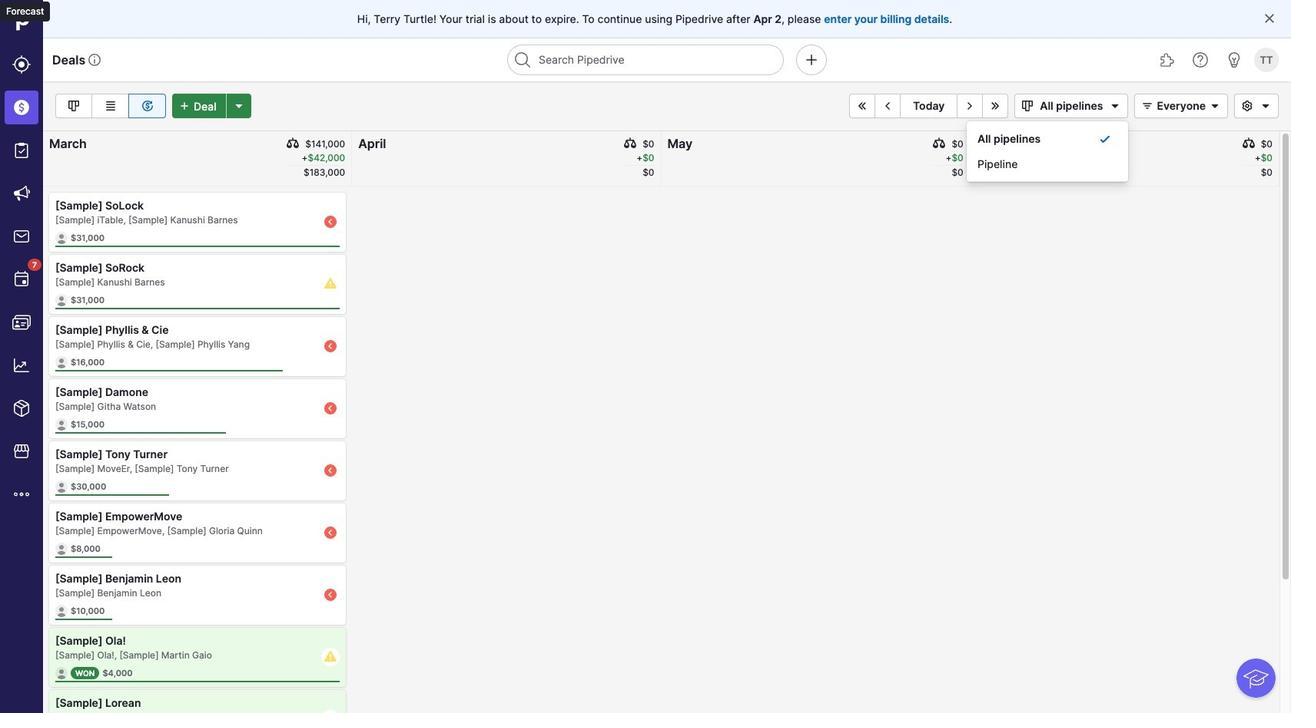 Task type: vqa. For each thing, say whether or not it's contained in the screenshot.
right color secondary image
no



Task type: describe. For each thing, give the bounding box(es) containing it.
home image
[[10, 10, 33, 33]]

Search Pipedrive field
[[507, 45, 784, 75]]

sales assistant image
[[1225, 51, 1243, 69]]

insights image
[[12, 357, 31, 375]]

leads image
[[12, 55, 31, 74]]

knowledge center bot, also known as kc bot is an onboarding assistant that allows you to see the list of onboarding items in one place for quick and easy reference. this improves your in-app experience. image
[[1237, 660, 1276, 699]]

more image
[[12, 486, 31, 504]]

previous month image
[[878, 100, 897, 112]]

info image
[[89, 54, 101, 66]]

jump back 4 months image
[[853, 100, 871, 112]]

pipeline image
[[65, 97, 83, 115]]

sales inbox image
[[12, 227, 31, 246]]



Task type: locate. For each thing, give the bounding box(es) containing it.
forecast image
[[138, 97, 156, 115]]

next month image
[[961, 100, 979, 112]]

color primary inverted image
[[175, 100, 194, 112]]

list image
[[101, 97, 120, 115]]

add deal element
[[172, 94, 251, 118]]

jump forward 4 months image
[[986, 100, 1005, 112]]

campaigns image
[[12, 184, 31, 203]]

color primary image
[[1106, 100, 1125, 112], [1138, 100, 1157, 112], [1206, 100, 1224, 112], [1238, 100, 1256, 112], [1256, 100, 1275, 112], [287, 138, 299, 150], [933, 138, 946, 150]]

products image
[[12, 400, 31, 418]]

marketplace image
[[12, 443, 31, 461]]

quick help image
[[1191, 51, 1210, 69]]

add deal options image
[[229, 100, 248, 112]]

menu
[[0, 0, 43, 714]]

color primary image
[[1263, 12, 1276, 25], [1018, 100, 1037, 112], [1099, 133, 1111, 145], [624, 138, 636, 150], [1242, 138, 1255, 150]]

contacts image
[[12, 314, 31, 332]]

deals image
[[12, 98, 31, 117]]

projects image
[[12, 141, 31, 160]]

color undefined image
[[12, 271, 31, 289]]

quick add image
[[802, 51, 821, 69]]

menu item
[[0, 86, 43, 129]]



